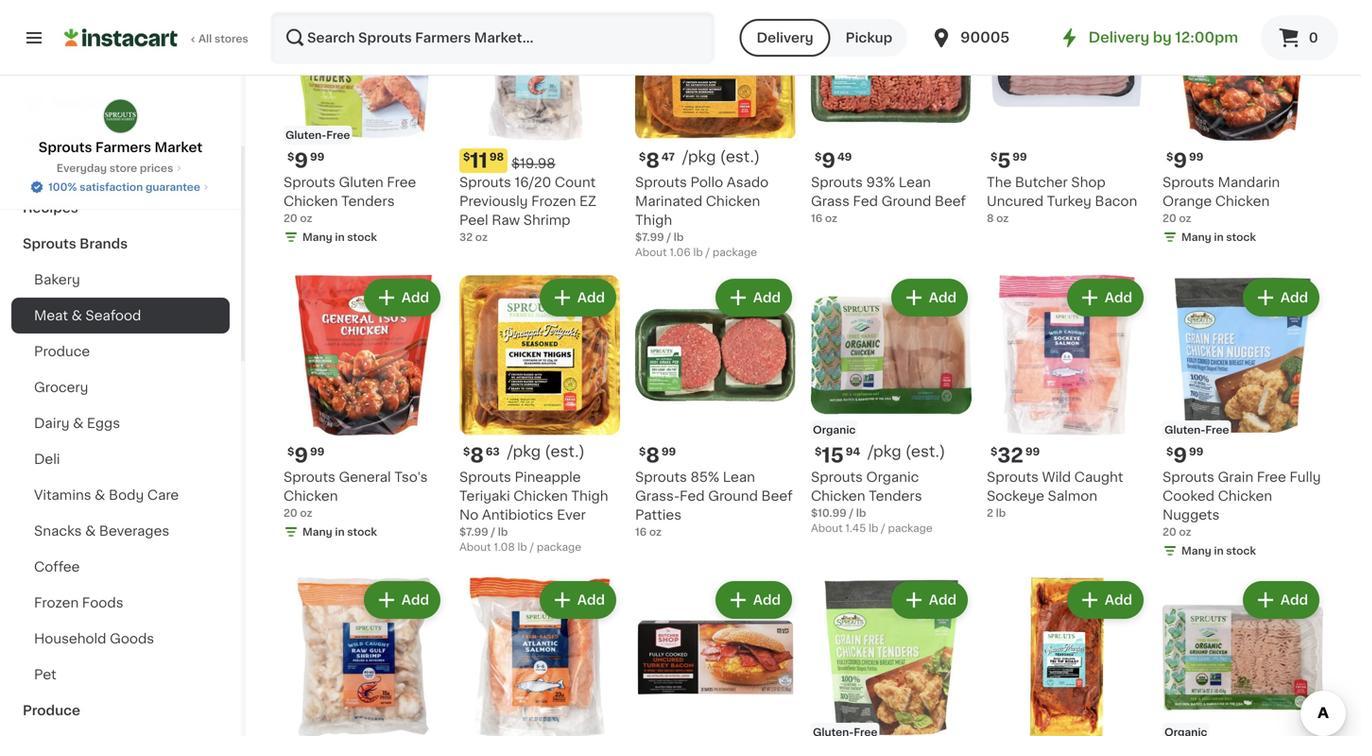 Task type: locate. For each thing, give the bounding box(es) containing it.
1 horizontal spatial organic
[[866, 471, 919, 484]]

$ 9 99 for sprouts grain free fully cooked chicken nuggets
[[1166, 446, 1204, 466]]

bakery
[[34, 273, 80, 286]]

antibiotics
[[482, 509, 553, 522]]

product group
[[284, 0, 444, 249], [459, 0, 620, 245], [635, 0, 796, 260], [811, 0, 972, 226], [1163, 0, 1323, 249], [284, 275, 444, 544], [459, 275, 620, 555], [635, 275, 796, 540], [811, 275, 972, 536], [987, 275, 1147, 521], [1163, 275, 1323, 562], [284, 578, 444, 736], [459, 578, 620, 736], [635, 578, 796, 736], [811, 578, 972, 736], [987, 578, 1147, 736], [1163, 578, 1323, 736]]

chicken inside sprouts pineapple teriyaki chicken thigh no antibiotics ever $7.99 / lb about 1.08 lb / package
[[514, 490, 568, 503]]

8 left 47
[[646, 151, 660, 171]]

0 horizontal spatial lean
[[723, 471, 755, 484]]

0 vertical spatial thigh
[[635, 214, 672, 227]]

many down "orange" on the top
[[1182, 232, 1211, 242]]

/ up 1.06
[[667, 232, 671, 242]]

many in stock down sprouts gluten free chicken tenders 20 oz
[[302, 232, 377, 242]]

produce for meat
[[34, 345, 90, 358]]

many for sprouts gluten free chicken tenders
[[302, 232, 332, 242]]

produce up grocery
[[34, 345, 90, 358]]

sprouts for sprouts grain free fully cooked chicken nuggets 20 oz
[[1163, 471, 1215, 484]]

pickup button
[[831, 19, 908, 57]]

tenders down gluten
[[341, 195, 395, 208]]

stock down sprouts mandarin orange chicken 20 oz
[[1226, 232, 1256, 242]]

$ 9 99 up sprouts general tso's chicken 20 oz
[[287, 446, 324, 466]]

99 up the grass-
[[662, 447, 676, 457]]

about left 1.06
[[635, 247, 667, 258]]

package down ever at the left bottom
[[537, 542, 581, 552]]

delivery
[[1089, 31, 1149, 44], [757, 31, 813, 44]]

0 vertical spatial gluten-free
[[285, 130, 350, 140]]

None search field
[[270, 11, 715, 64]]

delivery inside button
[[757, 31, 813, 44]]

8 inside $ 8 63 /pkg (est.)
[[470, 446, 484, 466]]

beef inside sprouts 93% lean grass fed ground beef 16 oz
[[935, 195, 966, 208]]

(est.) for $ 8 47 /pkg (est.)
[[720, 149, 760, 164]]

produce link
[[11, 334, 230, 370], [11, 693, 230, 729]]

0 vertical spatial ground
[[881, 195, 931, 208]]

(est.) up asado
[[720, 149, 760, 164]]

oz
[[300, 213, 312, 224], [825, 213, 837, 224], [996, 213, 1009, 224], [1179, 213, 1191, 224], [475, 232, 488, 242], [300, 508, 312, 518], [649, 527, 662, 537], [1179, 527, 1191, 537]]

93%
[[866, 176, 895, 189]]

sprouts inside sprouts gluten free chicken tenders 20 oz
[[284, 176, 335, 189]]

0
[[1309, 31, 1318, 44]]

8
[[646, 151, 660, 171], [987, 213, 994, 224], [470, 446, 484, 466], [646, 446, 660, 466]]

99 up sprouts gluten free chicken tenders 20 oz
[[310, 152, 324, 162]]

0 horizontal spatial thigh
[[571, 490, 608, 503]]

chicken inside sprouts gluten free chicken tenders 20 oz
[[284, 195, 338, 208]]

0 horizontal spatial frozen
[[34, 596, 79, 610]]

fed
[[853, 195, 878, 208], [680, 490, 705, 503]]

produce link down the household goods link
[[11, 693, 230, 729]]

add button
[[366, 281, 439, 315], [541, 281, 614, 315], [717, 281, 790, 315], [893, 281, 966, 315], [1069, 281, 1142, 315], [1245, 281, 1318, 315], [366, 583, 439, 617], [541, 583, 614, 617], [717, 583, 790, 617], [893, 583, 966, 617], [1069, 583, 1142, 617], [1245, 583, 1318, 617]]

sprouts inside sprouts pollo asado marinated chicken thigh $7.99 / lb about 1.06 lb / package
[[635, 176, 687, 189]]

0 horizontal spatial 32
[[459, 232, 473, 242]]

1 vertical spatial tenders
[[869, 490, 922, 503]]

fed down 93%
[[853, 195, 878, 208]]

0 horizontal spatial organic
[[813, 425, 856, 435]]

0 vertical spatial about
[[635, 247, 667, 258]]

package right 1.45
[[888, 523, 933, 534]]

$15.94 per package (estimated) element
[[811, 443, 972, 468]]

1 vertical spatial 32
[[998, 446, 1024, 466]]

bakery link
[[11, 262, 230, 298]]

20 inside sprouts mandarin orange chicken 20 oz
[[1163, 213, 1177, 224]]

many in stock for gluten
[[302, 232, 377, 242]]

16 inside sprouts 93% lean grass fed ground beef 16 oz
[[811, 213, 822, 224]]

sprouts inside sprouts mandarin orange chicken 20 oz
[[1163, 176, 1215, 189]]

deli
[[34, 453, 60, 466]]

peel
[[459, 214, 488, 227]]

in down sprouts general tso's chicken 20 oz
[[335, 527, 345, 537]]

meat & seafood link
[[11, 298, 230, 334]]

$ left 47
[[639, 152, 646, 162]]

0 vertical spatial gluten-
[[285, 130, 326, 140]]

8 down uncured
[[987, 213, 994, 224]]

9 for sprouts 93% lean grass fed ground beef
[[822, 151, 836, 171]]

& left eggs
[[73, 417, 83, 430]]

99 up sprouts general tso's chicken 20 oz
[[310, 447, 324, 457]]

in for gluten
[[335, 232, 345, 242]]

sprouts brands link
[[11, 226, 230, 262]]

oz inside sprouts 93% lean grass fed ground beef 16 oz
[[825, 213, 837, 224]]

99 inside $ 5 99
[[1013, 152, 1027, 162]]

0 vertical spatial produce
[[34, 345, 90, 358]]

sprouts for sprouts farmers market
[[39, 141, 92, 154]]

16 down patties
[[635, 527, 647, 537]]

sprouts up the teriyaki
[[459, 471, 511, 484]]

gluten-
[[285, 130, 326, 140], [1165, 425, 1205, 435]]

99 inside '$ 8 99'
[[662, 447, 676, 457]]

sprouts pineapple teriyaki chicken thigh no antibiotics ever $7.99 / lb about 1.08 lb / package
[[459, 471, 608, 552]]

sprouts up grass on the right top of the page
[[811, 176, 863, 189]]

sprouts down 15
[[811, 471, 863, 484]]

2 horizontal spatial (est.)
[[905, 444, 945, 459]]

$7.99 down no
[[459, 527, 488, 537]]

1 vertical spatial thigh
[[571, 490, 608, 503]]

1 horizontal spatial about
[[635, 247, 667, 258]]

tenders down $15.94 per package (estimated) element
[[869, 490, 922, 503]]

stock for gluten
[[347, 232, 377, 242]]

about inside sprouts organic chicken tenders $10.99 / lb about 1.45 lb / package
[[811, 523, 843, 534]]

1 vertical spatial lean
[[723, 471, 755, 484]]

1 vertical spatial produce
[[23, 704, 80, 717]]

& for vitamins
[[95, 489, 105, 502]]

sprouts inside sprouts general tso's chicken 20 oz
[[284, 471, 335, 484]]

1 horizontal spatial 16
[[811, 213, 822, 224]]

thigh
[[635, 214, 672, 227], [571, 490, 608, 503]]

sprouts inside the sprouts wild caught sockeye salmon 2 lb
[[987, 471, 1039, 484]]

$ inside $ 9 49
[[815, 152, 822, 162]]

previously
[[459, 195, 528, 208]]

9 up "orange" on the top
[[1173, 151, 1187, 171]]

0 horizontal spatial about
[[459, 542, 491, 552]]

package inside sprouts organic chicken tenders $10.99 / lb about 1.45 lb / package
[[888, 523, 933, 534]]

sprouts left gluten
[[284, 176, 335, 189]]

0 horizontal spatial beef
[[761, 490, 793, 503]]

lb
[[674, 232, 684, 242], [693, 247, 703, 258], [856, 508, 866, 518], [996, 508, 1006, 518], [869, 523, 878, 534], [498, 527, 508, 537], [518, 542, 527, 552]]

sprouts for sprouts brands
[[23, 237, 76, 250]]

ground inside sprouts 93% lean grass fed ground beef 16 oz
[[881, 195, 931, 208]]

produce link down seafood in the left of the page
[[11, 334, 230, 370]]

0 vertical spatial package
[[713, 247, 757, 258]]

16
[[811, 213, 822, 224], [635, 527, 647, 537]]

many down sprouts general tso's chicken 20 oz
[[302, 527, 332, 537]]

0 vertical spatial beef
[[935, 195, 966, 208]]

sprouts up "orange" on the top
[[1163, 176, 1215, 189]]

product group containing 11
[[459, 0, 620, 245]]

sprouts for sprouts pineapple teriyaki chicken thigh no antibiotics ever $7.99 / lb about 1.08 lb / package
[[459, 471, 511, 484]]

0 horizontal spatial $7.99
[[459, 527, 488, 537]]

snacks & beverages link
[[11, 513, 230, 549]]

gluten-free for grain
[[1165, 425, 1229, 435]]

/pkg right 94
[[868, 444, 901, 459]]

chicken inside sprouts general tso's chicken 20 oz
[[284, 490, 338, 503]]

coffee
[[34, 561, 80, 574]]

8 inside $ 8 47 /pkg (est.)
[[646, 151, 660, 171]]

delivery for delivery by 12:00pm
[[1089, 31, 1149, 44]]

fed for 8
[[680, 490, 705, 503]]

oz inside the butcher shop uncured turkey bacon 8 oz
[[996, 213, 1009, 224]]

8 inside the butcher shop uncured turkey bacon 8 oz
[[987, 213, 994, 224]]

many in stock down nuggets
[[1182, 546, 1256, 556]]

sprouts inside sprouts 85% lean grass-fed ground beef patties 16 oz
[[635, 471, 687, 484]]

1 vertical spatial ground
[[708, 490, 758, 503]]

/pkg up pollo
[[682, 149, 716, 164]]

0 horizontal spatial package
[[537, 542, 581, 552]]

&
[[71, 309, 82, 322], [73, 417, 83, 430], [95, 489, 105, 502], [85, 525, 96, 538]]

buy it again
[[53, 96, 133, 110]]

beef inside sprouts 85% lean grass-fed ground beef patties 16 oz
[[761, 490, 793, 503]]

sprouts grain free fully cooked chicken nuggets 20 oz
[[1163, 471, 1321, 537]]

1 vertical spatial about
[[811, 523, 843, 534]]

1 horizontal spatial tenders
[[869, 490, 922, 503]]

grocery link
[[11, 370, 230, 405]]

vitamins
[[34, 489, 91, 502]]

many in stock down sprouts general tso's chicken 20 oz
[[302, 527, 377, 537]]

sprouts for sprouts gluten free chicken tenders 20 oz
[[284, 176, 335, 189]]

0 vertical spatial tenders
[[341, 195, 395, 208]]

$ up sockeye
[[991, 447, 998, 457]]

9
[[294, 151, 308, 171], [822, 151, 836, 171], [1173, 151, 1187, 171], [294, 446, 308, 466], [1173, 446, 1187, 466]]

$11.98 original price: $19.98 element
[[459, 148, 620, 173]]

/pkg inside $ 8 63 /pkg (est.)
[[507, 444, 541, 459]]

9 up sprouts general tso's chicken 20 oz
[[294, 446, 308, 466]]

1 vertical spatial $7.99
[[459, 527, 488, 537]]

$7.99 down marinated
[[635, 232, 664, 242]]

0 horizontal spatial 16
[[635, 527, 647, 537]]

2 horizontal spatial package
[[888, 523, 933, 534]]

gluten-free up the grain
[[1165, 425, 1229, 435]]

many in stock for mandarin
[[1182, 232, 1256, 242]]

1 vertical spatial gluten-
[[1165, 425, 1205, 435]]

(est.) up pineapple
[[545, 444, 585, 459]]

tenders
[[341, 195, 395, 208], [869, 490, 922, 503]]

32 up sockeye
[[998, 446, 1024, 466]]

Search field
[[272, 13, 713, 62]]

1 vertical spatial organic
[[866, 471, 919, 484]]

sprouts for sprouts 85% lean grass-fed ground beef patties 16 oz
[[635, 471, 687, 484]]

by
[[1153, 31, 1172, 44]]

many for sprouts grain free fully cooked chicken nuggets
[[1182, 546, 1211, 556]]

(est.) inside $ 15 94 /pkg (est.)
[[905, 444, 945, 459]]

0 horizontal spatial fed
[[680, 490, 705, 503]]

0 horizontal spatial ground
[[708, 490, 758, 503]]

fed down 85%
[[680, 490, 705, 503]]

organic up 15
[[813, 425, 856, 435]]

1 vertical spatial 16
[[635, 527, 647, 537]]

the
[[987, 176, 1012, 189]]

$7.99
[[635, 232, 664, 242], [459, 527, 488, 537]]

/pkg right 63
[[507, 444, 541, 459]]

16 inside sprouts 85% lean grass-fed ground beef patties 16 oz
[[635, 527, 647, 537]]

2 horizontal spatial /pkg
[[868, 444, 901, 459]]

package inside sprouts pineapple teriyaki chicken thigh no antibiotics ever $7.99 / lb about 1.08 lb / package
[[537, 542, 581, 552]]

delivery left by
[[1089, 31, 1149, 44]]

sprouts inside sprouts 16/20 count previously frozen ez peel raw shrimp 32 oz
[[459, 176, 511, 189]]

0 vertical spatial lean
[[899, 176, 931, 189]]

/pkg inside $ 15 94 /pkg (est.)
[[868, 444, 901, 459]]

1 horizontal spatial lean
[[899, 176, 931, 189]]

sprouts inside 'sprouts farmers market' link
[[39, 141, 92, 154]]

sprouts for sprouts 16/20 count previously frozen ez peel raw shrimp 32 oz
[[459, 176, 511, 189]]

oz inside sprouts mandarin orange chicken 20 oz
[[1179, 213, 1191, 224]]

produce link for sprouts brands
[[11, 693, 230, 729]]

47
[[662, 152, 675, 162]]

free up gluten
[[326, 130, 350, 140]]

delivery for delivery
[[757, 31, 813, 44]]

8 for $ 8 63 /pkg (est.)
[[470, 446, 484, 466]]

$ 9 99 up "orange" on the top
[[1166, 151, 1204, 171]]

1 produce link from the top
[[11, 334, 230, 370]]

beef for 8
[[761, 490, 793, 503]]

organic inside sprouts organic chicken tenders $10.99 / lb about 1.45 lb / package
[[866, 471, 919, 484]]

chicken
[[284, 195, 338, 208], [706, 195, 760, 208], [1215, 195, 1270, 208], [284, 490, 338, 503], [514, 490, 568, 503], [811, 490, 865, 503], [1218, 490, 1272, 503]]

fed for 9
[[853, 195, 878, 208]]

0 vertical spatial fed
[[853, 195, 878, 208]]

99 right 5
[[1013, 152, 1027, 162]]

0 horizontal spatial delivery
[[757, 31, 813, 44]]

snacks
[[34, 525, 82, 538]]

1 horizontal spatial /pkg
[[682, 149, 716, 164]]

0 horizontal spatial tenders
[[341, 195, 395, 208]]

$ 9 99 for sprouts general tso's chicken
[[287, 446, 324, 466]]

9 up cooked at the right bottom
[[1173, 446, 1187, 466]]

1 horizontal spatial frozen
[[531, 195, 576, 208]]

$ inside $ 15 94 /pkg (est.)
[[815, 447, 822, 457]]

9 left 49
[[822, 151, 836, 171]]

eggs
[[87, 417, 120, 430]]

32 down peel
[[459, 232, 473, 242]]

oz inside sprouts general tso's chicken 20 oz
[[300, 508, 312, 518]]

20 inside sprouts gluten free chicken tenders 20 oz
[[284, 213, 297, 224]]

package right 1.06
[[713, 247, 757, 258]]

all
[[198, 34, 212, 44]]

0 vertical spatial $7.99
[[635, 232, 664, 242]]

sprouts up previously
[[459, 176, 511, 189]]

2
[[987, 508, 993, 518]]

sprouts brands
[[23, 237, 128, 250]]

99 for sprouts mandarin orange chicken
[[1189, 152, 1204, 162]]

frozen up "shrimp" on the top
[[531, 195, 576, 208]]

& for dairy
[[73, 417, 83, 430]]

free left fully at right
[[1257, 471, 1286, 484]]

1 horizontal spatial beef
[[935, 195, 966, 208]]

dairy & eggs link
[[11, 405, 230, 441]]

1 horizontal spatial fed
[[853, 195, 878, 208]]

sprouts up cooked at the right bottom
[[1163, 471, 1215, 484]]

99 up sockeye
[[1025, 447, 1040, 457]]

/ up 1.45
[[849, 508, 854, 518]]

everyday store prices link
[[56, 161, 185, 176]]

tenders inside sprouts organic chicken tenders $10.99 / lb about 1.45 lb / package
[[869, 490, 922, 503]]

& left the body at left
[[95, 489, 105, 502]]

free right gluten
[[387, 176, 416, 189]]

0 horizontal spatial (est.)
[[545, 444, 585, 459]]

gluten- for sprouts grain free fully cooked chicken nuggets
[[1165, 425, 1205, 435]]

ground for 9
[[881, 195, 931, 208]]

sprouts inside sprouts 93% lean grass fed ground beef 16 oz
[[811, 176, 863, 189]]

0 vertical spatial 32
[[459, 232, 473, 242]]

sprouts mandarin orange chicken 20 oz
[[1163, 176, 1280, 224]]

sprouts inside sprouts grain free fully cooked chicken nuggets 20 oz
[[1163, 471, 1215, 484]]

0 horizontal spatial gluten-free
[[285, 130, 350, 140]]

sprouts up everyday
[[39, 141, 92, 154]]

9 for sprouts gluten free chicken tenders
[[294, 151, 308, 171]]

in for mandarin
[[1214, 232, 1224, 242]]

$ inside '$ 8 99'
[[639, 447, 646, 457]]

1 vertical spatial gluten-free
[[1165, 425, 1229, 435]]

ground down 85%
[[708, 490, 758, 503]]

& for meat
[[71, 309, 82, 322]]

0 vertical spatial produce link
[[11, 334, 230, 370]]

8 for $ 8 47 /pkg (est.)
[[646, 151, 660, 171]]

1 horizontal spatial thigh
[[635, 214, 672, 227]]

0 horizontal spatial gluten-
[[285, 130, 326, 140]]

pet
[[34, 668, 56, 682]]

dairy & eggs
[[34, 417, 120, 430]]

/pkg inside $ 8 47 /pkg (est.)
[[682, 149, 716, 164]]

about inside sprouts pollo asado marinated chicken thigh $7.99 / lb about 1.06 lb / package
[[635, 247, 667, 258]]

0 horizontal spatial /pkg
[[507, 444, 541, 459]]

chicken inside sprouts grain free fully cooked chicken nuggets 20 oz
[[1218, 490, 1272, 503]]

9 for sprouts mandarin orange chicken
[[1173, 151, 1187, 171]]

$ up sprouts gluten free chicken tenders 20 oz
[[287, 152, 294, 162]]

1.08
[[494, 542, 515, 552]]

ground for 8
[[708, 490, 758, 503]]

1 vertical spatial beef
[[761, 490, 793, 503]]

32
[[459, 232, 473, 242], [998, 446, 1024, 466]]

many down sprouts gluten free chicken tenders 20 oz
[[302, 232, 332, 242]]

fed inside sprouts 93% lean grass fed ground beef 16 oz
[[853, 195, 878, 208]]

8 up the grass-
[[646, 446, 660, 466]]

1 horizontal spatial 32
[[998, 446, 1024, 466]]

frozen inside sprouts 16/20 count previously frozen ez peel raw shrimp 32 oz
[[531, 195, 576, 208]]

all stores
[[198, 34, 248, 44]]

0 vertical spatial frozen
[[531, 195, 576, 208]]

grocery
[[34, 381, 88, 394]]

& for snacks
[[85, 525, 96, 538]]

2 vertical spatial about
[[459, 542, 491, 552]]

in down nuggets
[[1214, 546, 1224, 556]]

in for grain
[[1214, 546, 1224, 556]]

& right snacks
[[85, 525, 96, 538]]

$ inside the $ 11 98
[[463, 152, 470, 162]]

turkey
[[1047, 195, 1092, 208]]

/pkg for $ 8 63 /pkg (est.)
[[507, 444, 541, 459]]

1 horizontal spatial (est.)
[[720, 149, 760, 164]]

sprouts up marinated
[[635, 176, 687, 189]]

0 vertical spatial 16
[[811, 213, 822, 224]]

sprouts left general
[[284, 471, 335, 484]]

1 vertical spatial fed
[[680, 490, 705, 503]]

1 horizontal spatial delivery
[[1089, 31, 1149, 44]]

$7.99 inside sprouts pineapple teriyaki chicken thigh no antibiotics ever $7.99 / lb about 1.08 lb / package
[[459, 527, 488, 537]]

2 produce link from the top
[[11, 693, 230, 729]]

produce down pet
[[23, 704, 80, 717]]

lb right "2"
[[996, 508, 1006, 518]]

1 horizontal spatial $7.99
[[635, 232, 664, 242]]

fully
[[1290, 471, 1321, 484]]

sprouts inside sprouts brands link
[[23, 237, 76, 250]]

$ inside $ 32 99
[[991, 447, 998, 457]]

$ left 63
[[463, 447, 470, 457]]

1 horizontal spatial gluten-
[[1165, 425, 1205, 435]]

stock
[[347, 232, 377, 242], [1226, 232, 1256, 242], [347, 527, 377, 537], [1226, 546, 1256, 556]]

produce
[[34, 345, 90, 358], [23, 704, 80, 717]]

99 inside $ 32 99
[[1025, 447, 1040, 457]]

wild
[[1042, 471, 1071, 484]]

(est.) inside $ 8 47 /pkg (est.)
[[720, 149, 760, 164]]

thigh inside sprouts pineapple teriyaki chicken thigh no antibiotics ever $7.99 / lb about 1.08 lb / package
[[571, 490, 608, 503]]

1 horizontal spatial ground
[[881, 195, 931, 208]]

(est.) inside $ 8 63 /pkg (est.)
[[545, 444, 585, 459]]

32 inside sprouts 16/20 count previously frozen ez peel raw shrimp 32 oz
[[459, 232, 473, 242]]

5
[[998, 151, 1011, 171]]

99 up cooked at the right bottom
[[1189, 447, 1204, 457]]

ez
[[579, 195, 596, 208]]

$ up the the
[[991, 152, 998, 162]]

$ left 98
[[463, 152, 470, 162]]

0 vertical spatial organic
[[813, 425, 856, 435]]

goods
[[110, 632, 154, 646]]

shrimp
[[523, 214, 570, 227]]

brands
[[80, 237, 128, 250]]

1 vertical spatial package
[[888, 523, 933, 534]]

sprouts up the grass-
[[635, 471, 687, 484]]

many for sprouts mandarin orange chicken
[[1182, 232, 1211, 242]]

$ 9 99 up cooked at the right bottom
[[1166, 446, 1204, 466]]

gluten-free
[[285, 130, 350, 140], [1165, 425, 1229, 435]]

$ 9 99 for sprouts mandarin orange chicken
[[1166, 151, 1204, 171]]

many
[[302, 232, 332, 242], [1182, 232, 1211, 242], [302, 527, 332, 537], [1182, 546, 1211, 556]]

2 vertical spatial package
[[537, 542, 581, 552]]

$ 11 98
[[463, 151, 504, 171]]

94
[[846, 447, 860, 457]]

9 for sprouts general tso's chicken
[[294, 446, 308, 466]]

100% satisfaction guarantee button
[[29, 176, 212, 195]]

gluten-free up gluten
[[285, 130, 350, 140]]

grain
[[1218, 471, 1254, 484]]

lean right 93%
[[899, 176, 931, 189]]

fed inside sprouts 85% lean grass-fed ground beef patties 16 oz
[[680, 490, 705, 503]]

lean inside sprouts 93% lean grass fed ground beef 16 oz
[[899, 176, 931, 189]]

pet link
[[11, 657, 230, 693]]

gluten- for sprouts gluten free chicken tenders
[[285, 130, 326, 140]]

1 horizontal spatial gluten-free
[[1165, 425, 1229, 435]]

produce link for meat & seafood
[[11, 334, 230, 370]]

gluten- up cooked at the right bottom
[[1165, 425, 1205, 435]]

package
[[713, 247, 757, 258], [888, 523, 933, 534], [537, 542, 581, 552]]

oz inside sprouts 16/20 count previously frozen ez peel raw shrimp 32 oz
[[475, 232, 488, 242]]

cooked
[[1163, 490, 1215, 503]]

lean
[[899, 176, 931, 189], [723, 471, 755, 484]]

$ 5 99
[[991, 151, 1027, 171]]

ground inside sprouts 85% lean grass-fed ground beef patties 16 oz
[[708, 490, 758, 503]]

1 vertical spatial produce link
[[11, 693, 230, 729]]

(est.) for $ 8 63 /pkg (est.)
[[545, 444, 585, 459]]

stock down sprouts grain free fully cooked chicken nuggets 20 oz
[[1226, 546, 1256, 556]]

frozen down coffee
[[34, 596, 79, 610]]

about left 1.08
[[459, 542, 491, 552]]

ground down 93%
[[881, 195, 931, 208]]

sprouts down recipes
[[23, 237, 76, 250]]

99 for the butcher shop uncured turkey bacon
[[1013, 152, 1027, 162]]

2 horizontal spatial about
[[811, 523, 843, 534]]

$ inside $ 8 47 /pkg (est.)
[[639, 152, 646, 162]]

90005 button
[[930, 11, 1044, 64]]

sprouts inside sprouts organic chicken tenders $10.99 / lb about 1.45 lb / package
[[811, 471, 863, 484]]

many in stock for general
[[302, 527, 377, 537]]

$ inside $ 5 99
[[991, 152, 998, 162]]

buy it again link
[[11, 84, 230, 122]]

1 horizontal spatial package
[[713, 247, 757, 258]]

16 down grass on the right top of the page
[[811, 213, 822, 224]]

$ left 49
[[815, 152, 822, 162]]

sprouts inside sprouts pineapple teriyaki chicken thigh no antibiotics ever $7.99 / lb about 1.08 lb / package
[[459, 471, 511, 484]]

many in stock down sprouts mandarin orange chicken 20 oz
[[1182, 232, 1256, 242]]

package inside sprouts pollo asado marinated chicken thigh $7.99 / lb about 1.06 lb / package
[[713, 247, 757, 258]]

0 button
[[1261, 15, 1338, 60]]

$ up the grass-
[[639, 447, 646, 457]]

lean inside sprouts 85% lean grass-fed ground beef patties 16 oz
[[723, 471, 755, 484]]

in
[[335, 232, 345, 242], [1214, 232, 1224, 242], [335, 527, 345, 537], [1214, 546, 1224, 556]]



Task type: vqa. For each thing, say whether or not it's contained in the screenshot.
Best within The Product group
no



Task type: describe. For each thing, give the bounding box(es) containing it.
thigh inside sprouts pollo asado marinated chicken thigh $7.99 / lb about 1.06 lb / package
[[635, 214, 672, 227]]

99 for sprouts wild caught sockeye salmon
[[1025, 447, 1040, 457]]

sprouts for sprouts mandarin orange chicken 20 oz
[[1163, 176, 1215, 189]]

grass-
[[635, 490, 680, 503]]

chicken inside sprouts pollo asado marinated chicken thigh $7.99 / lb about 1.06 lb / package
[[706, 195, 760, 208]]

product group containing 32
[[987, 275, 1147, 521]]

sprouts for sprouts organic chicken tenders $10.99 / lb about 1.45 lb / package
[[811, 471, 863, 484]]

sprouts wild caught sockeye salmon 2 lb
[[987, 471, 1123, 518]]

dairy
[[34, 417, 69, 430]]

$ up sprouts general tso's chicken 20 oz
[[287, 447, 294, 457]]

sprouts farmers market logo image
[[103, 98, 138, 134]]

seafood
[[85, 309, 141, 322]]

meat & seafood
[[34, 309, 141, 322]]

sprouts for sprouts pollo asado marinated chicken thigh $7.99 / lb about 1.06 lb / package
[[635, 176, 687, 189]]

$7.99 inside sprouts pollo asado marinated chicken thigh $7.99 / lb about 1.06 lb / package
[[635, 232, 664, 242]]

lb inside the sprouts wild caught sockeye salmon 2 lb
[[996, 508, 1006, 518]]

many for sprouts general tso's chicken
[[302, 527, 332, 537]]

$ 9 99 for sprouts gluten free chicken tenders
[[287, 151, 324, 171]]

in for general
[[335, 527, 345, 537]]

delivery button
[[740, 19, 831, 57]]

lb up 1.06
[[674, 232, 684, 242]]

chicken inside sprouts mandarin orange chicken 20 oz
[[1215, 195, 1270, 208]]

$ up cooked at the right bottom
[[1166, 447, 1173, 457]]

lean for 9
[[899, 176, 931, 189]]

lb right 1.45
[[869, 523, 878, 534]]

lb up 1.08
[[498, 527, 508, 537]]

/pkg for $ 15 94 /pkg (est.)
[[868, 444, 901, 459]]

gluten-free for gluten
[[285, 130, 350, 140]]

orange
[[1163, 195, 1212, 208]]

produce for sprouts
[[23, 704, 80, 717]]

99 for sprouts general tso's chicken
[[310, 447, 324, 457]]

tenders inside sprouts gluten free chicken tenders 20 oz
[[341, 195, 395, 208]]

20 inside sprouts grain free fully cooked chicken nuggets 20 oz
[[1163, 527, 1177, 537]]

count
[[555, 176, 596, 189]]

11
[[470, 151, 488, 171]]

$ 15 94 /pkg (est.)
[[815, 444, 945, 466]]

stock for grain
[[1226, 546, 1256, 556]]

vitamins & body care
[[34, 489, 179, 502]]

/ right 1.06
[[706, 247, 710, 258]]

the butcher shop uncured turkey bacon 8 oz
[[987, 176, 1137, 224]]

99 for sprouts grain free fully cooked chicken nuggets
[[1189, 447, 1204, 457]]

$8.47 per package (estimated) element
[[635, 148, 796, 173]]

buy
[[53, 96, 80, 110]]

63
[[486, 447, 500, 457]]

raw
[[492, 214, 520, 227]]

8 for $ 8 99
[[646, 446, 660, 466]]

body
[[109, 489, 144, 502]]

ever
[[557, 509, 586, 522]]

$ inside $ 8 63 /pkg (est.)
[[463, 447, 470, 457]]

sprouts organic chicken tenders $10.99 / lb about 1.45 lb / package
[[811, 471, 933, 534]]

100%
[[48, 182, 77, 192]]

9 for sprouts grain free fully cooked chicken nuggets
[[1173, 446, 1187, 466]]

teriyaki
[[459, 490, 510, 503]]

product group containing 15
[[811, 275, 972, 536]]

15
[[822, 446, 844, 466]]

foods
[[82, 596, 123, 610]]

1.45
[[845, 523, 866, 534]]

household goods link
[[11, 621, 230, 657]]

20 inside sprouts general tso's chicken 20 oz
[[284, 508, 297, 518]]

patties
[[635, 509, 682, 522]]

sprouts farmers market link
[[39, 98, 202, 157]]

satisfaction
[[80, 182, 143, 192]]

stores
[[214, 34, 248, 44]]

99 for sprouts gluten free chicken tenders
[[310, 152, 324, 162]]

marinated
[[635, 195, 702, 208]]

/ up 1.08
[[491, 527, 495, 537]]

market
[[155, 141, 202, 154]]

mandarin
[[1218, 176, 1280, 189]]

coffee link
[[11, 549, 230, 585]]

lists link
[[11, 122, 230, 160]]

salmon
[[1048, 490, 1097, 503]]

stock for general
[[347, 527, 377, 537]]

/ right 1.45
[[881, 523, 885, 534]]

instacart logo image
[[64, 26, 178, 49]]

beef for 9
[[935, 195, 966, 208]]

lb right 1.08
[[518, 542, 527, 552]]

sprouts for sprouts 93% lean grass fed ground beef 16 oz
[[811, 176, 863, 189]]

$ 32 99
[[991, 446, 1040, 466]]

frozen foods link
[[11, 585, 230, 621]]

sprouts 16/20 count previously frozen ez peel raw shrimp 32 oz
[[459, 176, 596, 242]]

no
[[459, 509, 479, 522]]

service type group
[[740, 19, 908, 57]]

caught
[[1074, 471, 1123, 484]]

$ up "orange" on the top
[[1166, 152, 1173, 162]]

tso's
[[394, 471, 428, 484]]

household
[[34, 632, 106, 646]]

nuggets
[[1163, 509, 1220, 522]]

sprouts for sprouts wild caught sockeye salmon 2 lb
[[987, 471, 1039, 484]]

/pkg for $ 8 47 /pkg (est.)
[[682, 149, 716, 164]]

stock for mandarin
[[1226, 232, 1256, 242]]

lb right 1.06
[[693, 247, 703, 258]]

meat
[[34, 309, 68, 322]]

frozen foods
[[34, 596, 123, 610]]

free inside sprouts gluten free chicken tenders 20 oz
[[387, 176, 416, 189]]

many in stock for grain
[[1182, 546, 1256, 556]]

98
[[489, 152, 504, 162]]

sprouts gluten free chicken tenders 20 oz
[[284, 176, 416, 224]]

recipes link
[[11, 190, 230, 226]]

lb up 1.45
[[856, 508, 866, 518]]

free up the grain
[[1205, 425, 1229, 435]]

$ 8 63 /pkg (est.)
[[463, 444, 585, 466]]

grass
[[811, 195, 850, 208]]

sprouts general tso's chicken 20 oz
[[284, 471, 428, 518]]

pickup
[[846, 31, 892, 44]]

prices
[[140, 163, 173, 173]]

general
[[339, 471, 391, 484]]

uncured
[[987, 195, 1044, 208]]

everyday
[[56, 163, 107, 173]]

sprouts for sprouts general tso's chicken 20 oz
[[284, 471, 335, 484]]

chicken inside sprouts organic chicken tenders $10.99 / lb about 1.45 lb / package
[[811, 490, 865, 503]]

$ 8 47 /pkg (est.)
[[639, 149, 760, 171]]

everyday store prices
[[56, 163, 173, 173]]

delivery by 12:00pm link
[[1058, 26, 1238, 49]]

100% satisfaction guarantee
[[48, 182, 200, 192]]

(est.) for $ 15 94 /pkg (est.)
[[905, 444, 945, 459]]

free inside sprouts grain free fully cooked chicken nuggets 20 oz
[[1257, 471, 1286, 484]]

oz inside sprouts gluten free chicken tenders 20 oz
[[300, 213, 312, 224]]

pollo
[[690, 176, 723, 189]]

about inside sprouts pineapple teriyaki chicken thigh no antibiotics ever $7.99 / lb about 1.08 lb / package
[[459, 542, 491, 552]]

16/20
[[515, 176, 551, 189]]

sprouts pollo asado marinated chicken thigh $7.99 / lb about 1.06 lb / package
[[635, 176, 769, 258]]

lean for 8
[[723, 471, 755, 484]]

sprouts 85% lean grass-fed ground beef patties 16 oz
[[635, 471, 793, 537]]

store
[[109, 163, 137, 173]]

/ right 1.08
[[530, 542, 534, 552]]

$19.98
[[511, 157, 556, 170]]

again
[[95, 96, 133, 110]]

shop
[[1071, 176, 1106, 189]]

$8.63 per package (estimated) element
[[459, 443, 620, 468]]

oz inside sprouts 85% lean grass-fed ground beef patties 16 oz
[[649, 527, 662, 537]]

guarantee
[[146, 182, 200, 192]]

99 for sprouts 85% lean grass-fed ground beef patties
[[662, 447, 676, 457]]

1 vertical spatial frozen
[[34, 596, 79, 610]]

1.06
[[670, 247, 691, 258]]

$ 9 49
[[815, 151, 852, 171]]

butcher
[[1015, 176, 1068, 189]]

oz inside sprouts grain free fully cooked chicken nuggets 20 oz
[[1179, 527, 1191, 537]]

delivery by 12:00pm
[[1089, 31, 1238, 44]]



